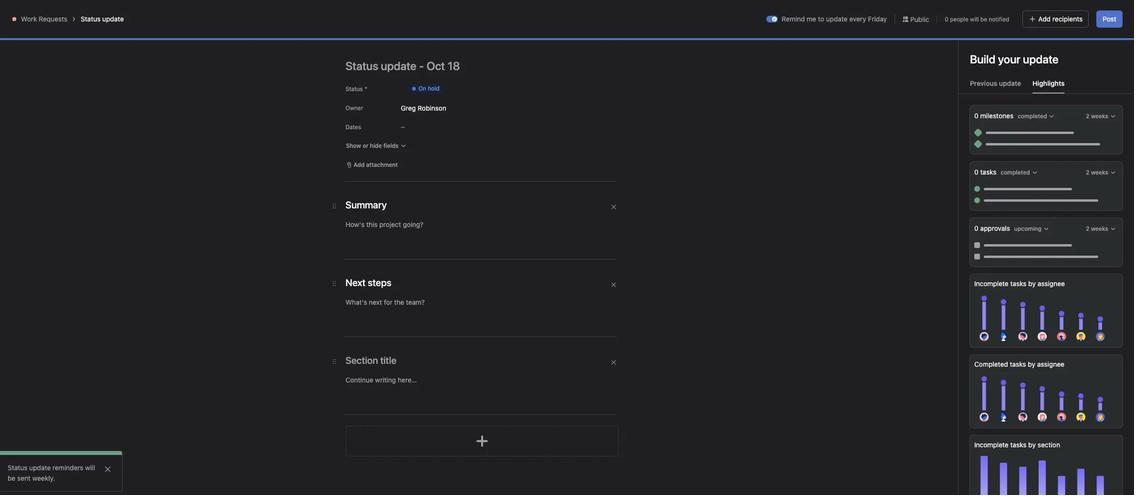 Task type: describe. For each thing, give the bounding box(es) containing it.
dashboard link
[[398, 59, 440, 69]]

Title of update text field
[[346, 55, 632, 76]]

add report section image
[[474, 434, 490, 449]]

invite
[[27, 478, 44, 487]]

0 vertical spatial will
[[970, 16, 979, 23]]

dates
[[346, 124, 361, 131]]

milestones
[[981, 112, 1014, 120]]

Section title text field
[[346, 276, 392, 290]]

add attachment
[[354, 161, 398, 168]]

every
[[850, 15, 867, 23]]

post
[[1103, 15, 1117, 23]]

briefcase image
[[132, 35, 143, 46]]

assignee for incomplete tasks by assignee
[[1038, 280, 1065, 288]]

0 for 0 milestones
[[975, 112, 979, 120]]

0 vertical spatial be
[[981, 16, 988, 23]]

reminders
[[53, 464, 83, 472]]

completed button for 0 milestones
[[1016, 110, 1057, 123]]

add attachment button
[[342, 158, 402, 172]]

add recipients
[[1039, 15, 1083, 23]]

work
[[21, 15, 37, 23]]

attachment
[[366, 161, 398, 168]]

2 for 0 approvals
[[1086, 225, 1090, 232]]

status for status update
[[81, 15, 100, 23]]

completed tasks by assignee
[[975, 360, 1065, 368]]

tab list containing previous update
[[959, 78, 1134, 94]]

0 milestones
[[975, 112, 1016, 120]]

manage project members image
[[995, 42, 1006, 53]]

me
[[807, 15, 816, 23]]

status update reminders will be sent weekly.
[[8, 464, 95, 482]]

post button
[[1097, 10, 1123, 28]]

info
[[1089, 8, 1099, 15]]

left
[[976, 11, 985, 18]]

status update
[[81, 15, 124, 23]]

trial?
[[1031, 8, 1044, 15]]

completed for 0 milestones
[[1018, 113, 1047, 120]]

billing
[[1071, 8, 1087, 15]]

2 weeks for tasks
[[1086, 169, 1109, 176]]

incomplete tasks by assignee
[[975, 280, 1065, 288]]

my
[[1021, 8, 1029, 15]]

be inside the status update reminders will be sent weekly.
[[8, 474, 15, 482]]

home
[[25, 32, 43, 41]]

2 weeks for approvals
[[1086, 225, 1109, 232]]

tasks for completed tasks by assignee
[[1010, 360, 1026, 368]]

days
[[962, 11, 974, 18]]

or
[[363, 142, 369, 149]]

assignee for completed tasks by assignee
[[1038, 360, 1065, 368]]

what's in my trial? button
[[990, 5, 1049, 18]]

owner
[[346, 104, 363, 112]]

incomplete for incomplete tasks by assignee
[[975, 280, 1009, 288]]

rules for backlog image
[[364, 104, 371, 111]]

—
[[401, 124, 405, 130]]

show
[[346, 142, 361, 149]]

will inside the status update reminders will be sent weekly.
[[85, 464, 95, 472]]

sent
[[17, 474, 31, 482]]

highlights
[[1033, 79, 1065, 87]]

2 weeks button for tasks
[[1084, 166, 1119, 179]]

what's
[[995, 8, 1013, 15]]

recipients
[[1053, 15, 1083, 23]]

your update
[[998, 52, 1059, 66]]

add for add recipients
[[1039, 15, 1051, 23]]

completed for 0 tasks
[[1001, 169, 1030, 176]]

remind
[[782, 15, 805, 23]]

on hold button
[[401, 80, 450, 97]]

Section title text field
[[346, 198, 387, 212]]

remind me to update every friday
[[782, 15, 887, 23]]

incomplete tasks by section
[[975, 441, 1061, 449]]

update for status update reminders will be sent weekly.
[[29, 464, 51, 472]]

build your update
[[970, 52, 1059, 66]]

0 people will be notified
[[945, 16, 1010, 23]]

status for status *
[[346, 85, 363, 93]]

add billing info button
[[1054, 5, 1103, 18]]

on hold
[[419, 85, 440, 92]]

weeks for approvals
[[1091, 225, 1109, 232]]

hide
[[370, 142, 382, 149]]

weeks for tasks
[[1091, 169, 1109, 176]]

invite button
[[9, 474, 50, 491]]

work requests link
[[21, 15, 67, 23]]

robinson
[[418, 104, 446, 112]]

0 for 0 approvals
[[975, 224, 979, 232]]

by for incomplete tasks by section
[[1029, 441, 1036, 449]]

add recipients button
[[1023, 10, 1089, 28]]



Task type: locate. For each thing, give the bounding box(es) containing it.
add inside dropdown button
[[354, 161, 365, 168]]

3 2 from the top
[[1086, 225, 1090, 232]]

0 vertical spatial by
[[1029, 280, 1036, 288]]

what's in my trial?
[[995, 8, 1044, 15]]

greg robinson
[[401, 104, 446, 112]]

messages link
[[452, 59, 491, 69]]

add inside "button"
[[1059, 8, 1069, 15]]

1 vertical spatial incomplete
[[975, 441, 1009, 449]]

greg
[[401, 104, 416, 112]]

to
[[818, 15, 824, 23]]

2
[[1086, 113, 1090, 120], [1086, 169, 1090, 176], [1086, 225, 1090, 232]]

remind me to update every friday switch
[[767, 16, 778, 22]]

tab list
[[959, 78, 1134, 94]]

Section title text field
[[346, 354, 397, 367]]

by
[[1029, 280, 1036, 288], [1028, 360, 1036, 368], [1029, 441, 1036, 449]]

1 horizontal spatial add
[[1039, 15, 1051, 23]]

1 vertical spatial 2 weeks
[[1086, 169, 1109, 176]]

2 weeks button
[[1084, 110, 1119, 123], [1084, 166, 1119, 179], [1084, 222, 1119, 236]]

status *
[[346, 85, 368, 93]]

work requests
[[21, 15, 67, 23]]

incomplete for incomplete tasks by section
[[975, 441, 1009, 449]]

public
[[911, 15, 929, 23]]

add billing info
[[1059, 8, 1099, 15]]

status right requests
[[81, 15, 100, 23]]

tasks for incomplete tasks by assignee
[[1011, 280, 1027, 288]]

2 2 from the top
[[1086, 169, 1090, 176]]

2 vertical spatial 2
[[1086, 225, 1090, 232]]

show or hide fields button
[[342, 139, 411, 153]]

2 vertical spatial by
[[1029, 441, 1036, 449]]

build
[[970, 52, 996, 66]]

1 vertical spatial weeks
[[1091, 169, 1109, 176]]

previous update
[[970, 79, 1021, 87]]

2 vertical spatial status
[[8, 464, 27, 472]]

requests
[[39, 15, 67, 23]]

1 vertical spatial assignee
[[1038, 360, 1065, 368]]

2 vertical spatial weeks
[[1091, 225, 1109, 232]]

2 weeks from the top
[[1091, 169, 1109, 176]]

1 vertical spatial be
[[8, 474, 15, 482]]

2 2 weeks button from the top
[[1084, 166, 1119, 179]]

completed right milestones
[[1018, 113, 1047, 120]]

1 vertical spatial will
[[85, 464, 95, 472]]

30
[[953, 11, 960, 18]]

remove section image for section title text field
[[611, 360, 617, 365]]

notified
[[989, 16, 1010, 23]]

workflow link
[[349, 59, 387, 69]]

upcoming
[[1015, 225, 1042, 232]]

0 vertical spatial weeks
[[1091, 113, 1109, 120]]

add to starred image
[[242, 37, 250, 44]]

0 vertical spatial assignee
[[1038, 280, 1065, 288]]

hide sidebar image
[[12, 8, 20, 15]]

1 vertical spatial remove section image
[[611, 360, 617, 365]]

show or hide fields
[[346, 142, 399, 149]]

will
[[970, 16, 979, 23], [85, 464, 95, 472]]

0 vertical spatial incomplete
[[975, 280, 1009, 288]]

2 vertical spatial 2 weeks button
[[1084, 222, 1119, 236]]

status
[[81, 15, 100, 23], [346, 85, 363, 93], [8, 464, 27, 472]]

2 2 weeks from the top
[[1086, 169, 1109, 176]]

close image
[[104, 466, 112, 473]]

2 horizontal spatial add
[[1059, 8, 1069, 15]]

0 vertical spatial status
[[81, 15, 100, 23]]

1 2 weeks from the top
[[1086, 113, 1109, 120]]

be
[[981, 16, 988, 23], [8, 474, 15, 482]]

2 vertical spatial 2 weeks
[[1086, 225, 1109, 232]]

fields
[[384, 142, 399, 149]]

completed button
[[1016, 110, 1057, 123], [999, 166, 1040, 179]]

0
[[945, 16, 949, 23], [975, 112, 979, 120], [975, 168, 979, 176], [975, 224, 979, 232]]

in
[[1015, 8, 1020, 15]]

completed
[[975, 360, 1008, 368]]

will left the 'close' icon
[[85, 464, 95, 472]]

1 2 from the top
[[1086, 113, 1090, 120]]

be left notified
[[981, 16, 988, 23]]

assignee
[[1038, 280, 1065, 288], [1038, 360, 1065, 368]]

section
[[1038, 441, 1061, 449]]

people
[[950, 16, 969, 23]]

2 for 0 tasks
[[1086, 169, 1090, 176]]

add for add billing info
[[1059, 8, 1069, 15]]

0 vertical spatial 2 weeks
[[1086, 113, 1109, 120]]

by for completed tasks by assignee
[[1028, 360, 1036, 368]]

*
[[365, 85, 368, 93]]

by for incomplete tasks by assignee
[[1029, 280, 1036, 288]]

1 incomplete from the top
[[975, 280, 1009, 288]]

2 weeks
[[1086, 113, 1109, 120], [1086, 169, 1109, 176], [1086, 225, 1109, 232]]

1 vertical spatial by
[[1028, 360, 1036, 368]]

on
[[419, 85, 426, 92]]

update inside the status update reminders will be sent weekly.
[[29, 464, 51, 472]]

status up sent
[[8, 464, 27, 472]]

1 horizontal spatial be
[[981, 16, 988, 23]]

2 incomplete from the top
[[975, 441, 1009, 449]]

remove section image
[[611, 204, 617, 210]]

1 vertical spatial completed
[[1001, 169, 1030, 176]]

be left sent
[[8, 474, 15, 482]]

1 vertical spatial 2 weeks button
[[1084, 166, 1119, 179]]

previous
[[970, 79, 998, 87]]

None text field
[[155, 32, 224, 49]]

incomplete
[[975, 280, 1009, 288], [975, 441, 1009, 449]]

30 days left
[[953, 11, 985, 18]]

0 for 0 people will be notified
[[945, 16, 949, 23]]

add
[[1059, 8, 1069, 15], [1039, 15, 1051, 23], [354, 161, 365, 168]]

completed
[[1018, 113, 1047, 120], [1001, 169, 1030, 176]]

1 vertical spatial status
[[346, 85, 363, 93]]

tasks for 0 tasks
[[981, 168, 997, 176]]

hold
[[428, 85, 440, 92]]

2 weeks button for milestones
[[1084, 110, 1119, 123]]

update for status update
[[102, 15, 124, 23]]

1 remove section image from the top
[[611, 282, 617, 288]]

0 tasks
[[975, 168, 999, 176]]

status left *
[[346, 85, 363, 93]]

0 horizontal spatial will
[[85, 464, 95, 472]]

completed right 0 tasks
[[1001, 169, 1030, 176]]

friday
[[868, 15, 887, 23]]

0 for 0 tasks
[[975, 168, 979, 176]]

2 remove section image from the top
[[611, 360, 617, 365]]

update for previous update
[[999, 79, 1021, 87]]

0 horizontal spatial add
[[354, 161, 365, 168]]

1 vertical spatial 2
[[1086, 169, 1090, 176]]

upcoming button
[[1012, 222, 1052, 236]]

1 vertical spatial completed button
[[999, 166, 1040, 179]]

1 weeks from the top
[[1091, 113, 1109, 120]]

3 weeks from the top
[[1091, 225, 1109, 232]]

0 vertical spatial completed button
[[1016, 110, 1057, 123]]

0 vertical spatial 2 weeks button
[[1084, 110, 1119, 123]]

0 vertical spatial 2
[[1086, 113, 1090, 120]]

1 2 weeks button from the top
[[1084, 110, 1119, 123]]

completed button for 0 tasks
[[999, 166, 1040, 179]]

status inside the status update reminders will be sent weekly.
[[8, 464, 27, 472]]

remove section image for next steps text box
[[611, 282, 617, 288]]

0 vertical spatial completed
[[1018, 113, 1047, 120]]

0 approvals
[[975, 224, 1012, 232]]

in progress
[[416, 103, 456, 112]]

0 horizontal spatial status
[[8, 464, 27, 472]]

2 horizontal spatial status
[[346, 85, 363, 93]]

list box
[[455, 4, 684, 19]]

2 weeks for milestones
[[1086, 113, 1109, 120]]

workflow
[[357, 60, 387, 68]]

2 weeks button for approvals
[[1084, 222, 1119, 236]]

dashboard
[[406, 60, 440, 68]]

weeks for milestones
[[1091, 113, 1109, 120]]

messages
[[459, 60, 491, 68]]

add inside "button"
[[1039, 15, 1051, 23]]

3 2 weeks button from the top
[[1084, 222, 1119, 236]]

2 for 0 milestones
[[1086, 113, 1090, 120]]

home link
[[6, 29, 109, 44]]

tasks
[[981, 168, 997, 176], [1011, 280, 1027, 288], [1010, 360, 1026, 368], [1011, 441, 1027, 449]]

1 horizontal spatial will
[[970, 16, 979, 23]]

status for status update reminders will be sent weekly.
[[8, 464, 27, 472]]

tasks for incomplete tasks by section
[[1011, 441, 1027, 449]]

3 2 weeks from the top
[[1086, 225, 1109, 232]]

weekly.
[[32, 474, 55, 482]]

0 horizontal spatial be
[[8, 474, 15, 482]]

0 vertical spatial remove section image
[[611, 282, 617, 288]]

approvals
[[981, 224, 1010, 232]]

update inside tab list
[[999, 79, 1021, 87]]

1 horizontal spatial status
[[81, 15, 100, 23]]

will right people at right top
[[970, 16, 979, 23]]

add for add attachment
[[354, 161, 365, 168]]

remove section image
[[611, 282, 617, 288], [611, 360, 617, 365]]



Task type: vqa. For each thing, say whether or not it's contained in the screenshot.
Team Brainstorm image
no



